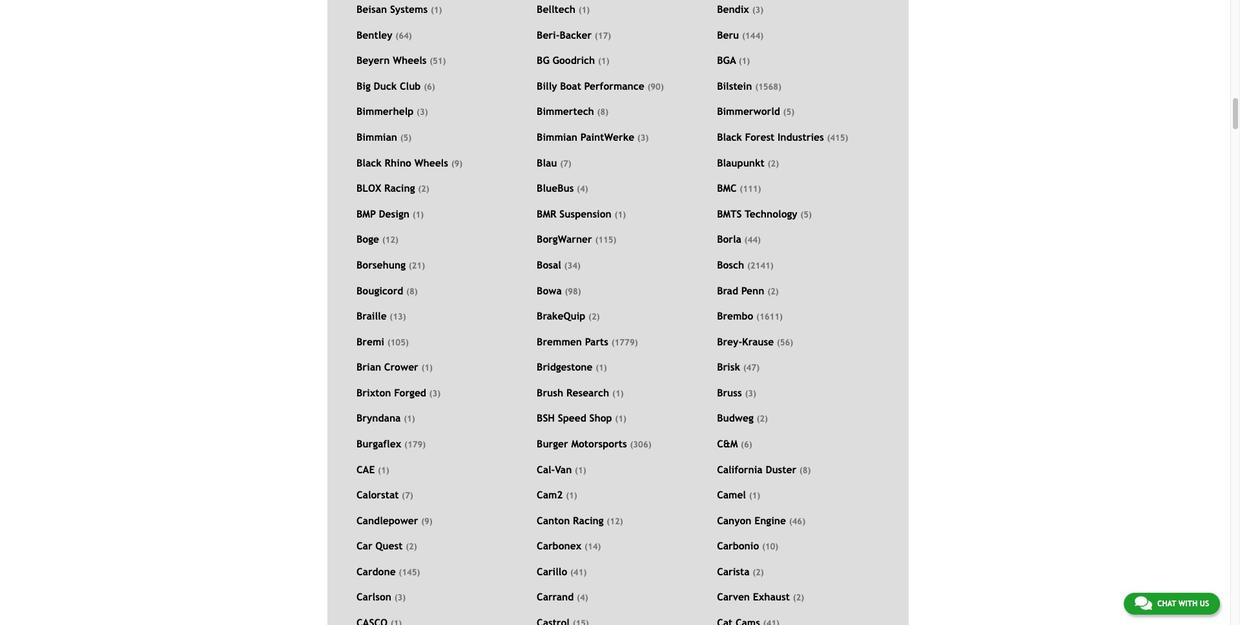 Task type: locate. For each thing, give the bounding box(es) containing it.
bowa
[[537, 285, 562, 296]]

0 horizontal spatial (5)
[[400, 133, 412, 143]]

0 horizontal spatial (8)
[[407, 287, 418, 296]]

(6) right c&m
[[741, 440, 753, 450]]

camel
[[717, 489, 746, 501]]

braille
[[357, 310, 387, 322]]

(1) up the "(179)"
[[404, 415, 415, 424]]

(4) inside bluebus (4)
[[577, 184, 589, 194]]

(1) inside bsh speed shop (1)
[[615, 415, 627, 424]]

racing up (14) on the bottom of the page
[[573, 515, 604, 527]]

(7) up 'candlepower (9)'
[[402, 491, 413, 501]]

(8) inside bougicord (8)
[[407, 287, 418, 296]]

cardone (145)
[[357, 566, 420, 578]]

1 vertical spatial (7)
[[402, 491, 413, 501]]

bluebus (4)
[[537, 182, 589, 194]]

(2) right quest
[[406, 542, 417, 552]]

(3)
[[753, 5, 764, 15], [417, 108, 428, 117], [638, 133, 649, 143], [430, 389, 441, 399], [745, 389, 757, 399], [395, 594, 406, 603]]

blau
[[537, 157, 557, 168]]

industries
[[778, 131, 824, 143]]

(115)
[[596, 235, 617, 245]]

bryndana (1)
[[357, 413, 415, 424]]

(4) down (41)
[[577, 594, 588, 603]]

wheels
[[393, 54, 427, 66], [415, 157, 448, 168]]

bmr
[[537, 208, 557, 220]]

(17)
[[595, 31, 611, 41]]

(3) right paintwerke
[[638, 133, 649, 143]]

0 vertical spatial (8)
[[598, 108, 609, 117]]

big duck club (6)
[[357, 80, 435, 92]]

0 vertical spatial (12)
[[382, 235, 399, 245]]

bimmian up blau (7)
[[537, 131, 578, 143]]

(2) inside carven exhaust (2)
[[793, 594, 805, 603]]

(5) for bimmerworld
[[784, 108, 795, 117]]

(1) right research
[[613, 389, 624, 399]]

(2) right budweg
[[757, 415, 768, 424]]

bimmian paintwerke (3)
[[537, 131, 649, 143]]

(8) right duster
[[800, 466, 811, 475]]

bilstein
[[717, 80, 753, 92]]

research
[[567, 387, 610, 399]]

(46)
[[790, 517, 806, 527]]

(3) right carlson
[[395, 594, 406, 603]]

beru
[[717, 29, 740, 41]]

(415)
[[828, 133, 849, 143]]

1 horizontal spatial racing
[[573, 515, 604, 527]]

carven exhaust (2)
[[717, 592, 805, 603]]

1 vertical spatial racing
[[573, 515, 604, 527]]

belltech
[[537, 3, 576, 15]]

1 (4) from the top
[[577, 184, 589, 194]]

1 vertical spatial (4)
[[577, 594, 588, 603]]

(3) for bendix
[[753, 5, 764, 15]]

1 bimmian from the left
[[357, 131, 397, 143]]

(64)
[[396, 31, 412, 41]]

(1) right design
[[413, 210, 424, 220]]

(10)
[[763, 542, 779, 552]]

bimmian down bimmerhelp
[[357, 131, 397, 143]]

racing for canton
[[573, 515, 604, 527]]

(3) down club
[[417, 108, 428, 117]]

exhaust
[[753, 592, 790, 603]]

brakequip
[[537, 310, 586, 322]]

(5) inside bimmian (5)
[[400, 133, 412, 143]]

(12) right "boge"
[[382, 235, 399, 245]]

borgwarner
[[537, 234, 592, 245]]

2 bimmian from the left
[[537, 131, 578, 143]]

0 horizontal spatial racing
[[385, 182, 415, 194]]

bimmian for bimmian
[[357, 131, 397, 143]]

(3) inside carlson (3)
[[395, 594, 406, 603]]

(5) right technology
[[801, 210, 812, 220]]

(9) right the candlepower at the bottom of the page
[[422, 517, 433, 527]]

technology
[[745, 208, 798, 220]]

black up blaupunkt
[[717, 131, 742, 143]]

brush
[[537, 387, 564, 399]]

(1) right bga
[[739, 56, 750, 66]]

1 horizontal spatial bimmian
[[537, 131, 578, 143]]

bremmen parts (1779)
[[537, 336, 638, 347]]

carbonex (14)
[[537, 540, 601, 552]]

(9) right rhino
[[452, 159, 463, 168]]

1 horizontal spatial (12)
[[607, 517, 623, 527]]

2 vertical spatial (8)
[[800, 466, 811, 475]]

(5) inside bimmerworld (5)
[[784, 108, 795, 117]]

1 vertical spatial (12)
[[607, 517, 623, 527]]

bremmen
[[537, 336, 582, 347]]

(5) up black rhino wheels (9)
[[400, 133, 412, 143]]

carrand (4)
[[537, 592, 588, 603]]

0 horizontal spatial (9)
[[422, 517, 433, 527]]

(1) right cam2 at the left bottom of page
[[566, 491, 578, 501]]

bruss
[[717, 387, 742, 399]]

(7) for blau
[[560, 159, 572, 168]]

boat
[[560, 80, 582, 92]]

braille (13)
[[357, 310, 406, 322]]

0 vertical spatial (6)
[[424, 82, 435, 92]]

wheels right rhino
[[415, 157, 448, 168]]

(2) down black forest industries (415)
[[768, 159, 779, 168]]

(12) right canton
[[607, 517, 623, 527]]

budweg (2)
[[717, 413, 768, 424]]

bridgestone (1)
[[537, 361, 607, 373]]

racing for blox
[[385, 182, 415, 194]]

brixton
[[357, 387, 391, 399]]

camel (1)
[[717, 489, 761, 501]]

(1) right crower
[[422, 363, 433, 373]]

bosal
[[537, 259, 562, 271]]

bimmerworld
[[717, 106, 781, 117]]

(1) inside cal-van (1)
[[575, 466, 587, 475]]

(3) right bruss
[[745, 389, 757, 399]]

0 vertical spatial black
[[717, 131, 742, 143]]

0 vertical spatial racing
[[385, 182, 415, 194]]

(7) right blau
[[560, 159, 572, 168]]

0 horizontal spatial (6)
[[424, 82, 435, 92]]

1 vertical spatial black
[[357, 157, 382, 168]]

(8) inside "bimmertech (8)"
[[598, 108, 609, 117]]

carlson
[[357, 592, 392, 603]]

2 horizontal spatial (8)
[[800, 466, 811, 475]]

1 vertical spatial (8)
[[407, 287, 418, 296]]

(3) right bendix
[[753, 5, 764, 15]]

(7) inside blau (7)
[[560, 159, 572, 168]]

(2) inside brad penn (2)
[[768, 287, 779, 296]]

(1) right systems
[[431, 5, 442, 15]]

bga
[[717, 54, 736, 66]]

0 horizontal spatial bimmian
[[357, 131, 397, 143]]

0 vertical spatial (5)
[[784, 108, 795, 117]]

(4) inside carrand (4)
[[577, 594, 588, 603]]

quest
[[376, 540, 403, 552]]

(6) inside c&m (6)
[[741, 440, 753, 450]]

beisan
[[357, 3, 387, 15]]

(6) right club
[[424, 82, 435, 92]]

black for black forest industries
[[717, 131, 742, 143]]

(1) inside bg goodrich (1)
[[598, 56, 610, 66]]

carbonio
[[717, 540, 760, 552]]

bowa (98)
[[537, 285, 581, 296]]

(5) for bimmian
[[400, 133, 412, 143]]

(8)
[[598, 108, 609, 117], [407, 287, 418, 296], [800, 466, 811, 475]]

racing down rhino
[[385, 182, 415, 194]]

(6)
[[424, 82, 435, 92], [741, 440, 753, 450]]

(1) right the camel in the right of the page
[[749, 491, 761, 501]]

(9) inside 'candlepower (9)'
[[422, 517, 433, 527]]

1 vertical spatial (5)
[[400, 133, 412, 143]]

blox racing (2)
[[357, 182, 430, 194]]

(9)
[[452, 159, 463, 168], [422, 517, 433, 527]]

bremi (105)
[[357, 336, 409, 347]]

bimmian for bimmian paintwerke
[[537, 131, 578, 143]]

(179)
[[405, 440, 426, 450]]

suspension
[[560, 208, 612, 220]]

brush research (1)
[[537, 387, 624, 399]]

(1) up the 'billy boat performance (90)'
[[598, 56, 610, 66]]

(8) up paintwerke
[[598, 108, 609, 117]]

(6) inside big duck club (6)
[[424, 82, 435, 92]]

burger
[[537, 438, 569, 450]]

(7) for calorstat
[[402, 491, 413, 501]]

1 horizontal spatial (8)
[[598, 108, 609, 117]]

(1) inside cam2 (1)
[[566, 491, 578, 501]]

duck
[[374, 80, 397, 92]]

(14)
[[585, 542, 601, 552]]

(3) right forged
[[430, 389, 441, 399]]

0 vertical spatial (7)
[[560, 159, 572, 168]]

1 vertical spatial (9)
[[422, 517, 433, 527]]

bosal (34)
[[537, 259, 581, 271]]

burgaflex
[[357, 438, 402, 450]]

parts
[[585, 336, 609, 347]]

(8) for bimmertech
[[598, 108, 609, 117]]

(2) up the parts
[[589, 312, 600, 322]]

1 horizontal spatial (7)
[[560, 159, 572, 168]]

billy boat performance (90)
[[537, 80, 664, 92]]

wheels down (64)
[[393, 54, 427, 66]]

(2) up carven exhaust (2)
[[753, 568, 764, 578]]

(1) right cae
[[378, 466, 389, 475]]

1 vertical spatial (6)
[[741, 440, 753, 450]]

(1) up the (115)
[[615, 210, 626, 220]]

black forest industries (415)
[[717, 131, 849, 143]]

cae
[[357, 464, 375, 475]]

paintwerke
[[581, 131, 635, 143]]

(3) inside the bruss (3)
[[745, 389, 757, 399]]

(5) up black forest industries (415)
[[784, 108, 795, 117]]

(8) for bougicord
[[407, 287, 418, 296]]

(1) right van
[[575, 466, 587, 475]]

(2) down black rhino wheels (9)
[[418, 184, 430, 194]]

bentley (64)
[[357, 29, 412, 41]]

(2) right penn
[[768, 287, 779, 296]]

duster
[[766, 464, 797, 475]]

(1) inside bmr suspension (1)
[[615, 210, 626, 220]]

(2) right "exhaust" on the bottom
[[793, 594, 805, 603]]

(1611)
[[757, 312, 783, 322]]

(7) inside calorstat (7)
[[402, 491, 413, 501]]

2 (4) from the top
[[577, 594, 588, 603]]

0 vertical spatial (9)
[[452, 159, 463, 168]]

billy
[[537, 80, 557, 92]]

(4) up bmr suspension (1)
[[577, 184, 589, 194]]

0 horizontal spatial (7)
[[402, 491, 413, 501]]

van
[[555, 464, 572, 475]]

(1) down the parts
[[596, 363, 607, 373]]

brisk (47)
[[717, 361, 760, 373]]

(2) inside the carista (2)
[[753, 568, 764, 578]]

(1) inside "bridgestone (1)"
[[596, 363, 607, 373]]

(1) right shop
[[615, 415, 627, 424]]

0 horizontal spatial (12)
[[382, 235, 399, 245]]

c&m
[[717, 438, 738, 450]]

(12) inside the canton racing (12)
[[607, 517, 623, 527]]

(2) inside blaupunkt (2)
[[768, 159, 779, 168]]

(3) inside "bimmerhelp (3)"
[[417, 108, 428, 117]]

black up blox
[[357, 157, 382, 168]]

bmts technology (5)
[[717, 208, 812, 220]]

1 horizontal spatial (5)
[[784, 108, 795, 117]]

(1) up backer
[[579, 5, 590, 15]]

1 horizontal spatial (6)
[[741, 440, 753, 450]]

borsehung
[[357, 259, 406, 271]]

(3) inside bendix (3)
[[753, 5, 764, 15]]

(4) for bluebus
[[577, 184, 589, 194]]

0 horizontal spatial black
[[357, 157, 382, 168]]

(41)
[[571, 568, 587, 578]]

with
[[1179, 600, 1198, 609]]

1 horizontal spatial black
[[717, 131, 742, 143]]

2 vertical spatial (5)
[[801, 210, 812, 220]]

1 horizontal spatial (9)
[[452, 159, 463, 168]]

0 vertical spatial (4)
[[577, 184, 589, 194]]

(8) down (21)
[[407, 287, 418, 296]]

car quest (2)
[[357, 540, 417, 552]]

2 horizontal spatial (5)
[[801, 210, 812, 220]]



Task type: vqa. For each thing, say whether or not it's contained in the screenshot.
ISN'T
no



Task type: describe. For each thing, give the bounding box(es) containing it.
bimmerhelp (3)
[[357, 106, 428, 117]]

(9) inside black rhino wheels (9)
[[452, 159, 463, 168]]

beri-backer (17)
[[537, 29, 611, 41]]

forest
[[746, 131, 775, 143]]

burgaflex (179)
[[357, 438, 426, 450]]

bougicord (8)
[[357, 285, 418, 296]]

bsh speed shop (1)
[[537, 413, 627, 424]]

borla (44)
[[717, 234, 761, 245]]

comments image
[[1135, 596, 1153, 611]]

us
[[1201, 600, 1210, 609]]

canyon engine (46)
[[717, 515, 806, 527]]

(144)
[[743, 31, 764, 41]]

bg goodrich (1)
[[537, 54, 610, 66]]

brian
[[357, 361, 381, 373]]

(1) inside camel (1)
[[749, 491, 761, 501]]

bryndana
[[357, 413, 401, 424]]

burger motorsports (306)
[[537, 438, 652, 450]]

big
[[357, 80, 371, 92]]

(3) inside brixton forged (3)
[[430, 389, 441, 399]]

brad
[[717, 285, 739, 296]]

(44)
[[745, 235, 761, 245]]

(1) inside bryndana (1)
[[404, 415, 415, 424]]

(2) inside car quest (2)
[[406, 542, 417, 552]]

(1) inside brian crower (1)
[[422, 363, 433, 373]]

borsehung (21)
[[357, 259, 425, 271]]

(2) inside blox racing (2)
[[418, 184, 430, 194]]

(1) inside brush research (1)
[[613, 389, 624, 399]]

(47)
[[744, 363, 760, 373]]

cardone
[[357, 566, 396, 578]]

borgwarner (115)
[[537, 234, 617, 245]]

bmts
[[717, 208, 742, 220]]

canton racing (12)
[[537, 515, 623, 527]]

krause
[[743, 336, 774, 347]]

performance
[[585, 80, 645, 92]]

chat
[[1158, 600, 1177, 609]]

shop
[[590, 413, 612, 424]]

brey-krause (56)
[[717, 336, 794, 347]]

bruss (3)
[[717, 387, 757, 399]]

(1) inside beisan systems (1)
[[431, 5, 442, 15]]

design
[[379, 208, 410, 220]]

brembo
[[717, 310, 754, 322]]

beisan systems (1)
[[357, 3, 442, 15]]

(1) inside cae (1)
[[378, 466, 389, 475]]

cam2 (1)
[[537, 489, 578, 501]]

crower
[[384, 361, 419, 373]]

(145)
[[399, 568, 420, 578]]

(34)
[[565, 261, 581, 271]]

california
[[717, 464, 763, 475]]

california duster (8)
[[717, 464, 811, 475]]

chat with us
[[1158, 600, 1210, 609]]

carlson (3)
[[357, 592, 406, 603]]

calorstat (7)
[[357, 489, 413, 501]]

beri-
[[537, 29, 560, 41]]

c&m (6)
[[717, 438, 753, 450]]

cal-van (1)
[[537, 464, 587, 475]]

brey-
[[717, 336, 743, 347]]

candlepower
[[357, 515, 418, 527]]

belltech (1)
[[537, 3, 590, 15]]

brembo (1611)
[[717, 310, 783, 322]]

brad penn (2)
[[717, 285, 779, 296]]

backer
[[560, 29, 592, 41]]

carista (2)
[[717, 566, 764, 578]]

carillo (41)
[[537, 566, 587, 578]]

(3) inside bimmian paintwerke (3)
[[638, 133, 649, 143]]

bendix (3)
[[717, 3, 764, 15]]

speed
[[558, 413, 587, 424]]

(98)
[[565, 287, 581, 296]]

calorstat
[[357, 489, 399, 501]]

cae (1)
[[357, 464, 389, 475]]

beyern
[[357, 54, 390, 66]]

0 vertical spatial wheels
[[393, 54, 427, 66]]

carbonio (10)
[[717, 540, 779, 552]]

bmp
[[357, 208, 376, 220]]

carista
[[717, 566, 750, 578]]

carbonex
[[537, 540, 582, 552]]

(1) inside bmp design (1)
[[413, 210, 424, 220]]

carven
[[717, 592, 750, 603]]

bosch
[[717, 259, 745, 271]]

(2) inside the brakequip (2)
[[589, 312, 600, 322]]

(5) inside bmts technology (5)
[[801, 210, 812, 220]]

(3) for bimmerhelp
[[417, 108, 428, 117]]

canton
[[537, 515, 570, 527]]

bimmerworld (5)
[[717, 106, 795, 117]]

(1) inside "belltech (1)"
[[579, 5, 590, 15]]

bougicord
[[357, 285, 404, 296]]

(21)
[[409, 261, 425, 271]]

(4) for carrand
[[577, 594, 588, 603]]

(1) inside the bga (1)
[[739, 56, 750, 66]]

(2) inside budweg (2)
[[757, 415, 768, 424]]

(8) inside california duster (8)
[[800, 466, 811, 475]]

budweg
[[717, 413, 754, 424]]

chat with us link
[[1124, 593, 1221, 615]]

1 vertical spatial wheels
[[415, 157, 448, 168]]

bg
[[537, 54, 550, 66]]

beyern wheels (51)
[[357, 54, 446, 66]]

(3) for carlson
[[395, 594, 406, 603]]

carrand
[[537, 592, 574, 603]]

club
[[400, 80, 421, 92]]

(90)
[[648, 82, 664, 92]]

beru (144)
[[717, 29, 764, 41]]

motorsports
[[572, 438, 627, 450]]

forged
[[394, 387, 426, 399]]

bentley
[[357, 29, 393, 41]]

(3) for bruss
[[745, 389, 757, 399]]

carillo
[[537, 566, 568, 578]]

black for black rhino wheels
[[357, 157, 382, 168]]

(12) inside boge (12)
[[382, 235, 399, 245]]

canyon
[[717, 515, 752, 527]]



